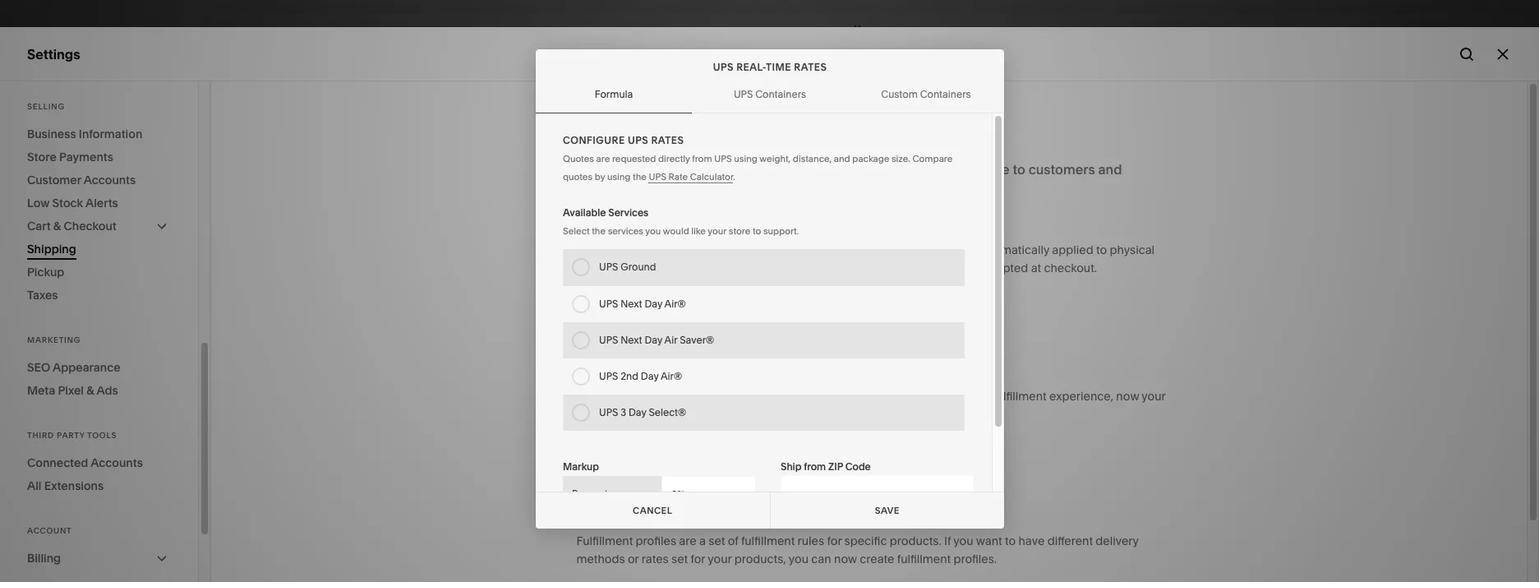 Task type: locate. For each thing, give the bounding box(es) containing it.
fulfillment up products,
[[742, 534, 795, 548]]

pickup up taxes
[[27, 265, 64, 280]]

1 vertical spatial next
[[621, 334, 642, 346]]

tarashultz49@gmail.com
[[65, 494, 179, 506]]

products. up online
[[796, 389, 848, 404]]

are left available
[[931, 161, 951, 178]]

store payments link
[[27, 146, 171, 169]]

quotes are requested directly from ups using weight, distance, and package size. compare quotes by using the
[[563, 153, 953, 183]]

customers inside pickup is a fulfillment option for physical products. with a clear checkout and fulfillment experience, now your customers can purchase your products online and pick them up on-site.
[[577, 407, 635, 422]]

set left 2nd
[[577, 361, 598, 377]]

selling up store
[[27, 132, 70, 148]]

options inside shipping settings lets you control what shipping options are available to customers and configure your label printing integration.
[[881, 161, 928, 178]]

air® up air
[[664, 298, 686, 310]]

depending
[[583, 233, 653, 249], [583, 233, 653, 249]]

to inside shipping settings lets you control what shipping options are available to customers and configure your label printing integration.
[[1013, 161, 1026, 178]]

your inside available services select the services you would like your store to support.
[[708, 225, 727, 237]]

flat
[[583, 172, 606, 188], [583, 172, 606, 188]]

customers down is in the bottom left of the page
[[577, 407, 635, 422]]

0 horizontal spatial pickup
[[27, 265, 64, 280]]

website link
[[27, 101, 183, 121]]

calculated.
[[705, 125, 756, 137], [705, 125, 756, 137]]

0 vertical spatial products.
[[577, 261, 628, 275]]

0 vertical spatial set
[[577, 361, 598, 377]]

for up served
[[710, 243, 725, 257]]

1 horizontal spatial products.
[[796, 389, 848, 404]]

containers
[[755, 88, 806, 100], [920, 88, 971, 100]]

set up pickup options
[[577, 361, 715, 377]]

0 vertical spatial rates
[[794, 61, 827, 73]]

rates up directly
[[651, 134, 684, 146]]

pickup inside pickup is a fulfillment option for physical products. with a clear checkout and fulfillment experience, now your customers can purchase your products online and pick them up on-site.
[[577, 389, 613, 404]]

up left 2nd
[[601, 361, 617, 377]]

tab list
[[1363, 23, 1439, 49]]

0 vertical spatial customers
[[1029, 161, 1096, 178]]

ups
[[713, 61, 734, 73], [734, 88, 753, 100], [628, 134, 648, 146], [714, 153, 732, 164], [649, 171, 666, 183], [599, 261, 618, 273], [599, 298, 618, 310], [599, 334, 618, 346], [720, 354, 745, 371], [720, 354, 745, 371], [599, 370, 618, 382], [678, 375, 695, 386], [678, 375, 695, 386], [599, 406, 618, 418]]

2 vertical spatial set
[[577, 506, 598, 522]]

3
[[621, 406, 626, 418]]

by inside the quotes are requested directly from ups using weight, distance, and package size. compare quotes by using the
[[595, 171, 605, 183]]

1 horizontal spatial customers
[[754, 243, 812, 257]]

0 horizontal spatial profiles
[[636, 534, 677, 548]]

marketing link
[[27, 160, 183, 180]]

package
[[852, 153, 889, 164], [825, 314, 862, 326], [825, 314, 862, 326], [816, 375, 853, 386], [816, 375, 853, 386]]

products. down create
[[577, 261, 628, 275]]

profiles.
[[954, 552, 997, 566]]

configure ups rates
[[563, 134, 684, 146]]

are down "configure"
[[596, 153, 610, 164]]

to inside available services select the services you would like your store to support.
[[753, 225, 761, 237]]

1 horizontal spatial pickup
[[577, 389, 613, 404]]

option inside button
[[659, 308, 696, 320]]

day for ups 3 day select®
[[629, 406, 646, 418]]

0 vertical spatial can
[[637, 407, 657, 422]]

0 vertical spatial air®
[[664, 298, 686, 310]]

shipping options may be calculated by a variety of methods. choose how you would like your option's costs to be calculated.
[[571, 107, 963, 137], [571, 107, 963, 137]]

containers down time
[[755, 88, 806, 100]]

options down custom
[[881, 161, 928, 178]]

real-
[[736, 61, 766, 73]]

up left on-
[[909, 407, 923, 422]]

shipping down choose
[[825, 261, 873, 275]]

using
[[734, 153, 757, 164], [607, 171, 631, 183], [706, 314, 730, 326], [706, 314, 730, 326], [697, 375, 721, 386], [697, 375, 721, 386]]

1 containers from the left
[[755, 88, 806, 100]]

schultz
[[87, 481, 122, 493]]

day for ups 2nd day air®
[[641, 370, 659, 382]]

settings up website
[[27, 46, 80, 62]]

0 horizontal spatial set
[[672, 552, 688, 566]]

extensions
[[44, 478, 104, 493]]

0 horizontal spatial now
[[834, 552, 857, 566]]

air® down air
[[661, 370, 682, 382]]

at
[[1031, 261, 1042, 275]]

0 horizontal spatial products.
[[577, 261, 628, 275]]

1 vertical spatial pickup
[[628, 453, 667, 465]]

0 horizontal spatial can
[[637, 407, 657, 422]]

products.
[[577, 261, 628, 275], [796, 389, 848, 404], [890, 534, 942, 548]]

set down percentage
[[577, 506, 598, 522]]

are left automatically
[[957, 243, 974, 257]]

if
[[945, 534, 951, 548]]

1 vertical spatial air®
[[661, 370, 682, 382]]

ups rate calculator .
[[649, 171, 735, 183]]

0 vertical spatial pickup
[[27, 265, 64, 280]]

purchase
[[660, 407, 711, 422]]

account
[[27, 526, 72, 535]]

settings up label
[[636, 161, 688, 178]]

options
[[881, 161, 928, 178], [666, 243, 707, 257], [875, 261, 916, 275], [667, 361, 715, 377]]

add shipping option inside add shipping option button
[[587, 308, 696, 320]]

compare
[[912, 153, 953, 164]]

shipping inside button
[[610, 308, 656, 320]]

1 vertical spatial pickup
[[577, 389, 613, 404]]

products. inside 'fulfillment profiles are a set of fulfillment rules for specific products. if you want to have different delivery methods or rates set for your products, you can now create fulfillment profiles.'
[[890, 534, 942, 548]]

set inside button
[[590, 453, 609, 465]]

for right option
[[731, 389, 746, 404]]

by inside create shipping options for your customers to choose from. the costs are automatically applied to physical products. countries not served by any of your shipping options will not be accepted at checkout.
[[747, 261, 761, 275]]

day left air
[[644, 334, 662, 346]]

and
[[834, 153, 850, 164], [1099, 161, 1123, 178], [806, 314, 822, 326], [806, 314, 822, 326], [797, 375, 814, 386], [797, 375, 814, 386], [970, 389, 991, 404], [828, 407, 849, 422]]

what
[[789, 161, 820, 178]]

seo
[[27, 360, 50, 375]]

set right "rates"
[[672, 552, 688, 566]]

are inside the quotes are requested directly from ups using weight, distance, and package size. compare quotes by using the
[[596, 153, 610, 164]]

want
[[976, 534, 1003, 548]]

select
[[563, 225, 590, 237]]

calculator
[[690, 171, 733, 183]]

0 vertical spatial accounts
[[84, 173, 136, 187]]

2 horizontal spatial customers
[[1029, 161, 1096, 178]]

to
[[678, 125, 688, 137], [678, 125, 688, 137], [1013, 161, 1026, 178], [753, 225, 761, 237], [814, 243, 825, 257], [1097, 243, 1108, 257], [1005, 534, 1016, 548]]

1 not from the left
[[687, 261, 705, 275]]

methods.
[[808, 107, 852, 119], [808, 107, 852, 119]]

distance,
[[793, 153, 832, 164], [765, 314, 804, 326], [765, 314, 804, 326], [756, 375, 795, 386], [756, 375, 795, 386]]

rates right time
[[794, 61, 827, 73]]

of inside create shipping options for your customers to choose from. the costs are automatically applied to physical products. countries not served by any of your shipping options will not be accepted at checkout.
[[785, 261, 796, 275]]

set up pickup button
[[577, 441, 707, 478]]

next down ups ground on the left of page
[[621, 298, 642, 310]]

1 horizontal spatial physical
[[1110, 243, 1155, 257]]

rules
[[798, 534, 825, 548]]

can inside 'fulfillment profiles are a set of fulfillment rules for specific products. if you want to have different delivery methods or rates set for your products, you can now create fulfillment profiles.'
[[812, 552, 832, 566]]

profiles inside 'fulfillment profiles are a set of fulfillment rules for specific products. if you want to have different delivery methods or rates set for your products, you can now create fulfillment profiles.'
[[636, 534, 677, 548]]

0 horizontal spatial containers
[[755, 88, 806, 100]]

2 vertical spatial products.
[[890, 534, 942, 548]]

next for ups next day air®
[[621, 298, 642, 310]]

now down the specific
[[834, 552, 857, 566]]

are down set up fulfillment profiles
[[679, 534, 697, 548]]

1 vertical spatial now
[[834, 552, 857, 566]]

1 vertical spatial settings
[[636, 161, 688, 178]]

published
[[861, 36, 907, 48]]

will
[[919, 261, 937, 275]]

distance, inside the quotes are requested directly from ups using weight, distance, and package size. compare quotes by using the
[[793, 153, 832, 164]]

specific
[[845, 534, 887, 548]]

accounts up schultz
[[91, 455, 143, 470]]

are
[[596, 153, 610, 164], [931, 161, 951, 178], [957, 243, 974, 257], [679, 534, 697, 548]]

quote
[[628, 314, 653, 326], [628, 314, 653, 326], [628, 375, 653, 386], [628, 375, 653, 386]]

1 horizontal spatial profiles
[[688, 506, 736, 522]]

1 horizontal spatial set
[[709, 534, 725, 548]]

total
[[700, 253, 719, 265], [700, 253, 719, 265]]

marketing up contacts
[[27, 161, 91, 178]]

third party tools
[[27, 431, 117, 440]]

physical right applied
[[1110, 243, 1155, 257]]

0 vertical spatial shipping
[[823, 161, 878, 178]]

can
[[637, 407, 657, 422], [812, 552, 832, 566]]

air® for ups next day air®
[[664, 298, 686, 310]]

0 vertical spatial set
[[709, 534, 725, 548]]

now right experience,
[[1117, 389, 1140, 404]]

ups next day air®
[[599, 298, 686, 310]]

information
[[79, 127, 142, 141]]

services
[[608, 225, 643, 237]]

shipping right what
[[823, 161, 878, 178]]

fulfillment down if
[[898, 552, 951, 566]]

carrier
[[583, 294, 626, 310], [583, 294, 626, 310], [583, 354, 626, 371], [583, 354, 626, 371], [583, 415, 626, 432], [583, 415, 626, 432]]

set for set up fulfillment profiles
[[577, 506, 598, 522]]

size. inside the quotes are requested directly from ups using weight, distance, and package size. compare quotes by using the
[[892, 153, 910, 164]]

settings inside shipping settings lets you control what shipping options are available to customers and configure your label printing integration.
[[636, 161, 688, 178]]

package inside the quotes are requested directly from ups using weight, distance, and package size. compare quotes by using the
[[852, 153, 889, 164]]

containers right custom
[[920, 88, 971, 100]]

1 horizontal spatial can
[[812, 552, 832, 566]]

for inside create shipping options for your customers to choose from. the costs are automatically applied to physical products. countries not served by any of your shipping options will not be accepted at checkout.
[[710, 243, 725, 257]]

taxes link
[[27, 284, 171, 307]]

0 vertical spatial marketing
[[27, 161, 91, 178]]

marketing up seo
[[27, 335, 81, 344]]

2 horizontal spatial products.
[[890, 534, 942, 548]]

up for set up pickup
[[611, 453, 625, 465]]

0 vertical spatial selling
[[27, 102, 65, 111]]

selling up business
[[27, 102, 65, 111]]

shipping up ground
[[616, 243, 664, 257]]

now inside 'fulfillment profiles are a set of fulfillment rules for specific products. if you want to have different delivery methods or rates set for your products, you can now create fulfillment profiles.'
[[834, 552, 857, 566]]

1 vertical spatial selling
[[27, 132, 70, 148]]

up inside pickup is a fulfillment option for physical products. with a clear checkout and fulfillment experience, now your customers can purchase your products online and pick them up on-site.
[[909, 407, 923, 422]]

1 marketing from the top
[[27, 161, 91, 178]]

0 vertical spatial physical
[[1110, 243, 1155, 257]]

profiles up products,
[[688, 506, 736, 522]]

customers down the support.
[[754, 243, 812, 257]]

profiles up "rates"
[[636, 534, 677, 548]]

physical up products
[[749, 389, 794, 404]]

add inside button
[[587, 308, 608, 320]]

2 vertical spatial customers
[[577, 407, 635, 422]]

not left served
[[687, 261, 705, 275]]

pickup inside the set up pickup button
[[628, 453, 667, 465]]

shipping
[[736, 61, 786, 73], [736, 61, 786, 73], [571, 107, 613, 119], [571, 107, 613, 119], [577, 121, 655, 143], [577, 161, 633, 178], [577, 210, 634, 227], [27, 242, 76, 257], [610, 308, 656, 320]]

now
[[1117, 389, 1140, 404], [834, 552, 857, 566]]

1 horizontal spatial now
[[1117, 389, 1140, 404]]

the
[[902, 243, 922, 257]]

your inside 'fulfillment profiles are a set of fulfillment rules for specific products. if you want to have different delivery methods or rates set for your products, you can now create fulfillment profiles.'
[[708, 552, 732, 566]]

options down available services select the services you would like your store to support.
[[666, 243, 707, 257]]

1 next from the top
[[621, 298, 642, 310]]

can down "rules"
[[812, 552, 832, 566]]

selling
[[27, 102, 65, 111], [27, 132, 70, 148]]

0 vertical spatial now
[[1117, 389, 1140, 404]]

customers right available
[[1029, 161, 1096, 178]]

set up pickup
[[590, 453, 667, 465]]

ups 3 day select®
[[599, 406, 686, 418]]

1 vertical spatial set
[[590, 453, 609, 465]]

you inside available services select the services you would like your store to support.
[[645, 225, 661, 237]]

customers inside shipping settings lets you control what shipping options are available to customers and configure your label printing integration.
[[1029, 161, 1096, 178]]

may
[[654, 107, 674, 119], [654, 107, 674, 119]]

1 vertical spatial can
[[812, 552, 832, 566]]

0 horizontal spatial physical
[[749, 389, 794, 404]]

0 vertical spatial pickup
[[620, 361, 664, 377]]

0 horizontal spatial customers
[[577, 407, 635, 422]]

None button
[[770, 492, 1004, 529]]

connected accounts link
[[27, 451, 171, 474]]

1 vertical spatial accounts
[[91, 455, 143, 470]]

variety
[[764, 107, 794, 119], [764, 107, 794, 119]]

ups ground
[[599, 261, 656, 273]]

accounts up contacts link
[[84, 173, 136, 187]]

not right will
[[939, 261, 957, 275]]

options
[[615, 107, 652, 119], [615, 107, 652, 119], [637, 210, 688, 227]]

set for set up pickup options
[[577, 361, 598, 377]]

2 vertical spatial shipping
[[825, 261, 873, 275]]

1 vertical spatial rates
[[651, 134, 684, 146]]

air
[[664, 334, 677, 346]]

fulfillment up select® in the left bottom of the page
[[637, 389, 691, 404]]

any
[[763, 261, 782, 275]]

None text field
[[662, 476, 756, 512], [781, 476, 974, 512], [662, 476, 756, 512], [781, 476, 974, 512]]

next down add shipping option button
[[621, 334, 642, 346]]

day down countries
[[644, 298, 662, 310]]

for
[[710, 243, 725, 257], [731, 389, 746, 404], [827, 534, 842, 548], [691, 552, 706, 566]]

pickup down ups next day air saver® at the left
[[620, 361, 664, 377]]

label
[[671, 179, 701, 196]]

1 horizontal spatial containers
[[920, 88, 971, 100]]

1 vertical spatial profiles
[[636, 534, 677, 548]]

products. left if
[[890, 534, 942, 548]]

1 vertical spatial marketing
[[27, 335, 81, 344]]

1 vertical spatial set
[[672, 552, 688, 566]]

markup
[[563, 460, 599, 473]]

shipping pickup taxes
[[27, 242, 76, 303]]

settings down the asset
[[27, 398, 79, 414]]

options down saver®
[[667, 361, 715, 377]]

pick
[[852, 407, 875, 422]]

tools
[[87, 431, 117, 440]]

0 vertical spatial next
[[621, 298, 642, 310]]

2 marketing from the top
[[27, 335, 81, 344]]

1 horizontal spatial not
[[939, 261, 957, 275]]

methods
[[577, 552, 625, 566]]

day right 3
[[629, 406, 646, 418]]

low stock alerts link
[[27, 192, 171, 215]]

custom
[[881, 88, 918, 100]]

pickup left is in the bottom left of the page
[[577, 389, 613, 404]]

be inside create shipping options for your customers to choose from. the costs are automatically applied to physical products. countries not served by any of your shipping options will not be accepted at checkout.
[[960, 261, 974, 275]]

a inside 'fulfillment profiles are a set of fulfillment rules for specific products. if you want to have different delivery methods or rates set for your products, you can now create fulfillment profiles.'
[[700, 534, 706, 548]]

up right markup
[[611, 453, 625, 465]]

set up percentage
[[590, 453, 609, 465]]

1 vertical spatial products.
[[796, 389, 848, 404]]

pickup inside "shipping pickup taxes"
[[27, 265, 64, 280]]

and inside shipping settings lets you control what shipping options are available to customers and configure your label printing integration.
[[1099, 161, 1123, 178]]

0 vertical spatial settings
[[27, 46, 80, 62]]

2 next from the top
[[621, 334, 642, 346]]

up inside button
[[611, 453, 625, 465]]

0 horizontal spatial not
[[687, 261, 705, 275]]

fedex
[[720, 294, 758, 310], [720, 294, 758, 310], [678, 314, 704, 326], [678, 314, 704, 326]]

add shipping option
[[710, 61, 829, 73], [710, 61, 829, 73], [587, 308, 696, 320]]

available
[[954, 161, 1010, 178]]

1 vertical spatial physical
[[749, 389, 794, 404]]

connected
[[27, 455, 88, 470]]

set down set up fulfillment profiles
[[709, 534, 725, 548]]

on-
[[926, 407, 944, 422]]

would
[[934, 107, 963, 119], [934, 107, 963, 119], [663, 225, 689, 237]]

taxes
[[27, 288, 58, 303]]

.
[[733, 171, 735, 183]]

2 containers from the left
[[920, 88, 971, 100]]

pickup down ups 3 day select®
[[628, 453, 667, 465]]

1 vertical spatial customers
[[754, 243, 812, 257]]

up down percentage
[[601, 506, 617, 522]]

day right 2nd
[[641, 370, 659, 382]]

pickup for set up pickup
[[628, 453, 667, 465]]

0 horizontal spatial rates
[[651, 134, 684, 146]]

can right 3
[[637, 407, 657, 422]]



Task type: describe. For each thing, give the bounding box(es) containing it.
fulfillment
[[577, 534, 633, 548]]

physical inside pickup is a fulfillment option for physical products. with a clear checkout and fulfillment experience, now your customers can purchase your products online and pick them up on-site.
[[749, 389, 794, 404]]

contacts link
[[27, 190, 183, 210]]

containers for ups containers
[[755, 88, 806, 100]]

edit button
[[218, 21, 263, 51]]

1 vertical spatial shipping
[[616, 243, 664, 257]]

integration.
[[756, 179, 828, 196]]

analytics link
[[27, 220, 183, 239]]

are inside shipping settings lets you control what shipping options are available to customers and configure your label printing integration.
[[931, 161, 951, 178]]

appearance
[[53, 360, 120, 375]]

store
[[729, 225, 750, 237]]

available services select the services you would like your store to support.
[[563, 206, 799, 237]]

for right "rules"
[[827, 534, 842, 548]]

settings link
[[27, 397, 183, 416]]

zip
[[828, 460, 843, 473]]

business information store payments customer accounts low stock alerts
[[27, 127, 142, 210]]

set up fulfillment profiles
[[577, 506, 736, 522]]

to inside 'fulfillment profiles are a set of fulfillment rules for specific products. if you want to have different delivery methods or rates set for your products, you can now create fulfillment profiles.'
[[1005, 534, 1016, 548]]

services
[[608, 206, 648, 219]]

all
[[27, 478, 41, 493]]

from inside the quotes are requested directly from ups using weight, distance, and package size. compare quotes by using the
[[692, 153, 712, 164]]

contacts
[[27, 191, 84, 207]]

products,
[[735, 552, 787, 566]]

products. inside create shipping options for your customers to choose from. the costs are automatically applied to physical products. countries not served by any of your shipping options will not be accepted at checkout.
[[577, 261, 628, 275]]

containers for custom containers
[[920, 88, 971, 100]]

create shipping options for your customers to choose from. the costs are automatically applied to physical products. countries not served by any of your shipping options will not be accepted at checkout.
[[577, 243, 1155, 275]]

business information link
[[27, 122, 171, 146]]

rates
[[642, 552, 669, 566]]

low
[[27, 196, 49, 210]]

clear
[[887, 389, 914, 404]]

of inside 'fulfillment profiles are a set of fulfillment rules for specific products. if you want to have different delivery methods or rates set for your products, you can now create fulfillment profiles.'
[[728, 534, 739, 548]]

up for set up pickup options
[[601, 361, 617, 377]]

edit
[[229, 29, 252, 42]]

1 selling from the top
[[27, 102, 65, 111]]

scheduling
[[70, 250, 141, 266]]

can inside pickup is a fulfillment option for physical products. with a clear checkout and fulfillment experience, now your customers can purchase your products online and pick them up on-site.
[[637, 407, 657, 422]]

accepted
[[977, 261, 1029, 275]]

alerts
[[86, 196, 118, 210]]

ship from zip code
[[781, 460, 871, 473]]

meta
[[27, 383, 55, 398]]

selling link
[[27, 131, 183, 150]]

set for set up pickup
[[590, 453, 609, 465]]

are inside 'fulfillment profiles are a set of fulfillment rules for specific products. if you want to have different delivery methods or rates set for your products, you can now create fulfillment profiles.'
[[679, 534, 697, 548]]

fulfillment up "rates"
[[620, 506, 685, 522]]

0 vertical spatial profiles
[[688, 506, 736, 522]]

for right "rates"
[[691, 552, 706, 566]]

the inside available services select the services you would like your store to support.
[[592, 225, 606, 237]]

like inside available services select the services you would like your store to support.
[[691, 225, 706, 237]]

page
[[830, 36, 854, 48]]

requested
[[612, 153, 656, 164]]

seo appearance link
[[27, 356, 171, 379]]

create
[[860, 552, 895, 566]]

acuity
[[27, 250, 67, 266]]

products. inside pickup is a fulfillment option for physical products. with a clear checkout and fulfillment experience, now your customers can purchase your products online and pick them up on-site.
[[796, 389, 848, 404]]

products
[[740, 407, 789, 422]]

printing
[[704, 179, 753, 196]]

2 vertical spatial settings
[[27, 398, 79, 414]]

1 horizontal spatial rates
[[794, 61, 827, 73]]

time
[[766, 61, 791, 73]]

pixel
[[58, 383, 84, 398]]

configure
[[563, 134, 625, 146]]

customers inside create shipping options for your customers to choose from. the costs are automatically applied to physical products. countries not served by any of your shipping options will not be accepted at checkout.
[[754, 243, 812, 257]]

costs inside create shipping options for your customers to choose from. the costs are automatically applied to physical products. countries not served by any of your shipping options will not be accepted at checkout.
[[925, 243, 954, 257]]

the inside the quotes are requested directly from ups using weight, distance, and package size. compare quotes by using the
[[633, 171, 646, 183]]

day for ups next day air saver®
[[644, 334, 662, 346]]

2 selling from the top
[[27, 132, 70, 148]]

help
[[27, 427, 56, 444]]

next for ups next day air saver®
[[621, 334, 642, 346]]

fulfillment left experience,
[[993, 389, 1047, 404]]

pickup for set up pickup options
[[620, 361, 664, 377]]

acuity scheduling link
[[27, 249, 183, 269]]

day for ups next day air®
[[644, 298, 662, 310]]

party
[[57, 431, 85, 440]]

2nd
[[621, 370, 638, 382]]

countries
[[631, 261, 684, 275]]

checkout
[[917, 389, 967, 404]]

2 not from the left
[[939, 261, 957, 275]]

formula
[[595, 88, 633, 100]]

from.
[[871, 243, 899, 257]]

with
[[850, 389, 875, 404]]

you inside shipping settings lets you control what shipping options are available to customers and configure your label printing integration.
[[716, 161, 739, 178]]

online
[[792, 407, 826, 422]]

for inside pickup is a fulfillment option for physical products. with a clear checkout and fulfillment experience, now your customers can purchase your products online and pick them up on-site.
[[731, 389, 746, 404]]

pickup is a fulfillment option for physical products. with a clear checkout and fulfillment experience, now your customers can purchase your products online and pick them up on-site.
[[577, 389, 1166, 422]]

help link
[[27, 426, 56, 444]]

now inside pickup is a fulfillment option for physical products. with a clear checkout and fulfillment experience, now your customers can purchase your products online and pick them up on-site.
[[1117, 389, 1140, 404]]

accounts inside connected accounts all extensions
[[91, 455, 143, 470]]

shipping inside shipping settings lets you control what shipping options are available to customers and configure your label printing integration.
[[823, 161, 878, 178]]

weight, inside the quotes are requested directly from ups using weight, distance, and package size. compare quotes by using the
[[759, 153, 791, 164]]

and inside the quotes are requested directly from ups using weight, distance, and package size. compare quotes by using the
[[834, 153, 850, 164]]

options down from.
[[875, 261, 916, 275]]

shipping inside shipping settings lets you control what shipping options are available to customers and configure your label printing integration.
[[577, 161, 633, 178]]

website
[[27, 102, 78, 118]]

ups containers
[[734, 88, 806, 100]]

site.
[[944, 407, 966, 422]]

applied
[[1053, 243, 1094, 257]]

shipping settings lets you control what shipping options are available to customers and configure your label printing integration.
[[577, 161, 1123, 196]]

choose
[[828, 243, 868, 257]]

up for set up fulfillment profiles
[[601, 506, 617, 522]]

ups inside the quotes are requested directly from ups using weight, distance, and package size. compare quotes by using the
[[714, 153, 732, 164]]

option
[[693, 389, 729, 404]]

ups 2nd day air®
[[599, 370, 682, 382]]

connected accounts all extensions
[[27, 455, 143, 493]]

physical inside create shipping options for your customers to choose from. the costs are automatically applied to physical products. countries not served by any of your shipping options will not be accepted at checkout.
[[1110, 243, 1155, 257]]

available
[[563, 206, 606, 219]]

customer accounts link
[[27, 169, 171, 192]]

support.
[[763, 225, 799, 237]]

code
[[845, 460, 871, 473]]

home page · published
[[830, 23, 907, 48]]

payments
[[59, 150, 113, 164]]

accounts inside business information store payments customer accounts low stock alerts
[[84, 173, 136, 187]]

different
[[1048, 534, 1093, 548]]

your inside shipping settings lets you control what shipping options are available to customers and configure your label printing integration.
[[640, 179, 668, 196]]

delivery
[[1096, 534, 1139, 548]]

fulfillment profiles are a set of fulfillment rules for specific products. if you want to have different delivery methods or rates set for your products, you can now create fulfillment profiles.
[[577, 534, 1139, 566]]

lets
[[691, 161, 713, 178]]

them
[[878, 407, 906, 422]]

pickup link
[[27, 261, 171, 284]]

would inside available services select the services you would like your store to support.
[[663, 225, 689, 237]]

quotes
[[563, 171, 592, 183]]

air® for ups 2nd day air®
[[661, 370, 682, 382]]

ups real-time rates
[[713, 61, 827, 73]]

percentage
[[572, 488, 626, 500]]

all extensions link
[[27, 474, 171, 497]]

asset library
[[27, 368, 110, 384]]

automatically
[[977, 243, 1050, 257]]

acuity scheduling
[[27, 250, 141, 266]]

are inside create shipping options for your customers to choose from. the costs are automatically applied to physical products. countries not served by any of your shipping options will not be accepted at checkout.
[[957, 243, 974, 257]]



Task type: vqa. For each thing, say whether or not it's contained in the screenshot.


